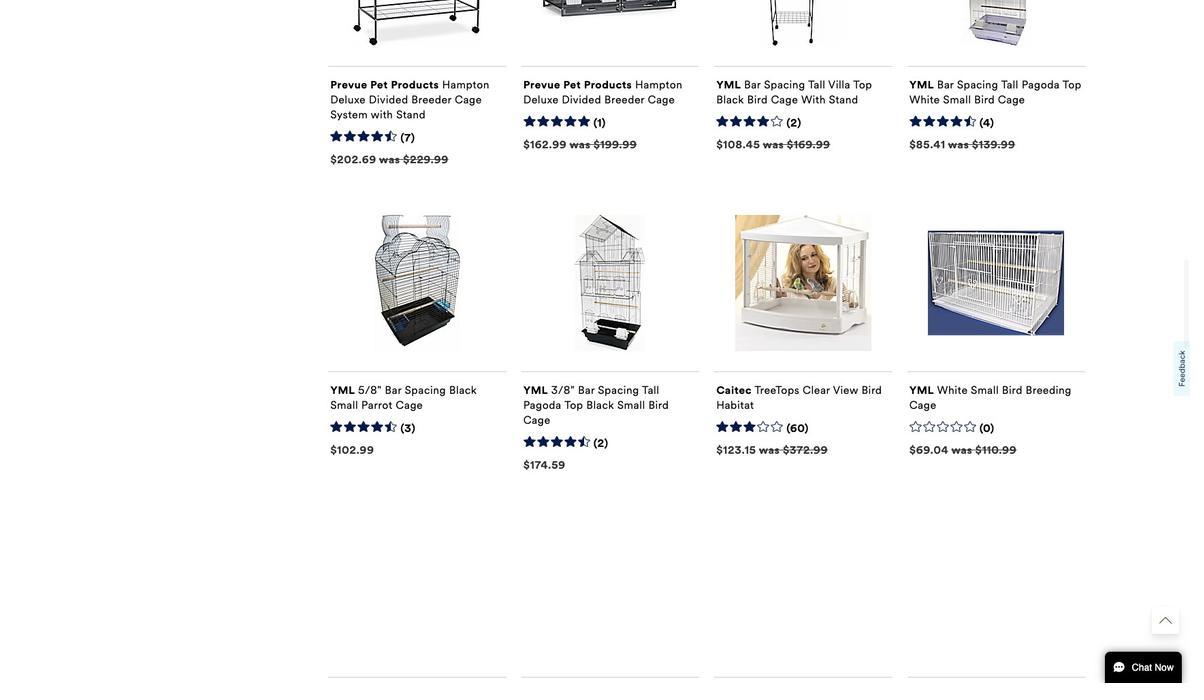 Task type: vqa. For each thing, say whether or not it's contained in the screenshot.
Divided
yes



Task type: describe. For each thing, give the bounding box(es) containing it.
bar inside 3/8" bar spacing tall pagoda top black small bird cage
[[578, 384, 595, 397]]

deluxe for hampton deluxe divided breeder cage system with stand
[[331, 93, 366, 106]]

white inside bar spacing tall pagoda top white small bird cage
[[910, 93, 941, 106]]

2 reviews element for small
[[594, 437, 609, 451]]

$199.99
[[594, 138, 637, 151]]

prevue pet products for (1)
[[524, 78, 632, 91]]

yml for bar spacing tall villa top black bird cage with stand
[[717, 78, 741, 91]]

$162.99
[[524, 138, 567, 151]]

breeder for (7)
[[412, 93, 452, 106]]

5/8"
[[358, 384, 382, 397]]

small inside 5/8" bar spacing black small parrot cage
[[331, 399, 359, 412]]

breeding
[[1026, 384, 1072, 397]]

treetops clear view bird habitat
[[717, 384, 883, 412]]

was for $123.15
[[759, 444, 780, 457]]

habitat
[[717, 399, 755, 412]]

tall for villa
[[809, 78, 826, 91]]

with
[[371, 108, 393, 121]]

hampton for hampton deluxe divided breeder cage
[[636, 78, 683, 91]]

prevue for hampton deluxe divided breeder cage system with stand
[[331, 78, 368, 91]]

5/8" bar spacing black small parrot cage
[[331, 384, 477, 412]]

pagoda inside bar spacing tall pagoda top white small bird cage
[[1022, 78, 1061, 91]]

prevue pet products for (7)
[[331, 78, 439, 91]]

bird inside bar spacing tall villa top black bird cage with stand
[[748, 93, 768, 106]]

villa
[[829, 78, 851, 91]]

products for (7)
[[391, 78, 439, 91]]

0 reviews element
[[980, 422, 995, 436]]

$108.45 was $169.99
[[717, 138, 831, 151]]

$202.69 was $229.99
[[331, 153, 449, 166]]

black inside 5/8" bar spacing black small parrot cage
[[449, 384, 477, 397]]

bar spacing tall pagoda top white small bird cage
[[910, 78, 1082, 106]]

hampton deluxe divided breeder cage system with stand
[[331, 78, 490, 121]]

$202.69
[[331, 153, 377, 166]]

$85.41 was $139.99
[[910, 138, 1016, 151]]

was for $162.99
[[570, 138, 591, 151]]

yml for 5/8" bar spacing black small parrot cage
[[331, 384, 355, 397]]

styled arrow button link
[[1153, 608, 1180, 635]]

was for $85.41
[[949, 138, 970, 151]]

cage inside bar spacing tall villa top black bird cage with stand
[[771, 93, 799, 106]]

black inside 3/8" bar spacing tall pagoda top black small bird cage
[[587, 399, 615, 412]]

bird inside 3/8" bar spacing tall pagoda top black small bird cage
[[649, 399, 669, 412]]

(4)
[[980, 116, 995, 129]]

$372.99
[[783, 444, 828, 457]]

hampton deluxe divided breeder cage
[[524, 78, 683, 106]]

4 reviews element
[[980, 116, 995, 130]]

$102.99
[[331, 444, 374, 457]]

3 reviews element
[[401, 422, 416, 436]]

bar spacing tall villa top black bird cage with stand
[[717, 78, 873, 106]]

(2) for cage
[[787, 116, 802, 129]]

system
[[331, 108, 368, 121]]

clear
[[803, 384, 831, 397]]

prevue for hampton deluxe divided breeder cage
[[524, 78, 561, 91]]

spacing inside bar spacing tall villa top black bird cage with stand
[[765, 78, 806, 91]]

$229.99
[[403, 153, 449, 166]]

cage inside 3/8" bar spacing tall pagoda top black small bird cage
[[524, 414, 551, 427]]

(2) for small
[[594, 437, 609, 450]]

$110.99
[[976, 444, 1017, 457]]

small inside bar spacing tall pagoda top white small bird cage
[[944, 93, 972, 106]]

products for (1)
[[584, 78, 632, 91]]

was for $108.45
[[763, 138, 784, 151]]

(60)
[[787, 422, 809, 435]]

bar inside bar spacing tall villa top black bird cage with stand
[[745, 78, 761, 91]]



Task type: locate. For each thing, give the bounding box(es) containing it.
top inside bar spacing tall villa top black bird cage with stand
[[854, 78, 873, 91]]

0 horizontal spatial tall
[[642, 384, 660, 397]]

products up (1)
[[584, 78, 632, 91]]

1 horizontal spatial top
[[854, 78, 873, 91]]

prevue up "$162.99"
[[524, 78, 561, 91]]

2 prevue pet products from the left
[[524, 78, 632, 91]]

3/8"
[[551, 384, 575, 397]]

divided inside hampton deluxe divided breeder cage
[[562, 93, 602, 106]]

$139.99
[[973, 138, 1016, 151]]

breeder inside "hampton deluxe divided breeder cage system with stand"
[[412, 93, 452, 106]]

0 vertical spatial (2)
[[787, 116, 802, 129]]

pet for (1)
[[564, 78, 581, 91]]

cage inside 5/8" bar spacing black small parrot cage
[[396, 399, 423, 412]]

2 reviews element
[[787, 116, 802, 130], [594, 437, 609, 451]]

(2) down 3/8" bar spacing tall pagoda top black small bird cage
[[594, 437, 609, 450]]

1 horizontal spatial deluxe
[[524, 93, 559, 106]]

yml
[[717, 78, 741, 91], [910, 78, 935, 91], [331, 384, 355, 397], [524, 384, 548, 397], [910, 384, 935, 397]]

3/8" bar spacing tall pagoda top black small bird cage
[[524, 384, 669, 427]]

1 prevue pet products from the left
[[331, 78, 439, 91]]

bird
[[748, 93, 768, 106], [975, 93, 995, 106], [862, 384, 883, 397], [1003, 384, 1023, 397], [649, 399, 669, 412]]

stand inside bar spacing tall villa top black bird cage with stand
[[829, 93, 859, 106]]

2 divided from the left
[[562, 93, 602, 106]]

yml left 5/8"
[[331, 384, 355, 397]]

0 horizontal spatial prevue pet products
[[331, 78, 439, 91]]

stand
[[829, 93, 859, 106], [396, 108, 426, 121]]

divided
[[369, 93, 409, 106], [562, 93, 602, 106]]

caitec
[[717, 384, 752, 397]]

2 reviews element down 3/8" bar spacing tall pagoda top black small bird cage
[[594, 437, 609, 451]]

small inside white small bird breeding cage
[[972, 384, 1000, 397]]

pet for (7)
[[371, 78, 388, 91]]

white inside white small bird breeding cage
[[938, 384, 968, 397]]

scroll to top image
[[1160, 615, 1172, 627]]

0 horizontal spatial top
[[565, 399, 584, 412]]

pet up $162.99 was $199.99
[[564, 78, 581, 91]]

hampton inside "hampton deluxe divided breeder cage system with stand"
[[442, 78, 490, 91]]

stand down the villa
[[829, 93, 859, 106]]

breeder up (1)
[[605, 93, 645, 106]]

0 horizontal spatial deluxe
[[331, 93, 366, 106]]

2 products from the left
[[584, 78, 632, 91]]

prevue up system
[[331, 78, 368, 91]]

1 horizontal spatial breeder
[[605, 93, 645, 106]]

1 horizontal spatial divided
[[562, 93, 602, 106]]

1 horizontal spatial pagoda
[[1022, 78, 1061, 91]]

was left $229.99
[[379, 153, 400, 166]]

0 horizontal spatial products
[[391, 78, 439, 91]]

1 horizontal spatial stand
[[829, 93, 859, 106]]

(1)
[[594, 116, 606, 129]]

2 pet from the left
[[564, 78, 581, 91]]

was for $202.69
[[379, 153, 400, 166]]

small inside 3/8" bar spacing tall pagoda top black small bird cage
[[618, 399, 646, 412]]

2 horizontal spatial tall
[[1002, 78, 1019, 91]]

yml for bar spacing tall pagoda top white small bird cage
[[910, 78, 935, 91]]

bar right 3/8"
[[578, 384, 595, 397]]

0 vertical spatial pagoda
[[1022, 78, 1061, 91]]

divided up (1)
[[562, 93, 602, 106]]

2 prevue from the left
[[524, 78, 561, 91]]

0 vertical spatial white
[[910, 93, 941, 106]]

pagoda
[[1022, 78, 1061, 91], [524, 399, 562, 412]]

1 deluxe from the left
[[331, 93, 366, 106]]

1 horizontal spatial tall
[[809, 78, 826, 91]]

cage inside hampton deluxe divided breeder cage
[[648, 93, 675, 106]]

0 vertical spatial 2 reviews element
[[787, 116, 802, 130]]

1 review element
[[594, 116, 606, 130]]

bar up $85.41 was $139.99
[[938, 78, 955, 91]]

stand up '(7)'
[[396, 108, 426, 121]]

bird inside bar spacing tall pagoda top white small bird cage
[[975, 93, 995, 106]]

breeder inside hampton deluxe divided breeder cage
[[605, 93, 645, 106]]

0 horizontal spatial pagoda
[[524, 399, 562, 412]]

small
[[944, 93, 972, 106], [972, 384, 1000, 397], [331, 399, 359, 412], [618, 399, 646, 412]]

breeder
[[412, 93, 452, 106], [605, 93, 645, 106]]

0 horizontal spatial black
[[449, 384, 477, 397]]

1 vertical spatial 2 reviews element
[[594, 437, 609, 451]]

1 horizontal spatial prevue
[[524, 78, 561, 91]]

tall for pagoda
[[1002, 78, 1019, 91]]

breeder up '(7)'
[[412, 93, 452, 106]]

1 horizontal spatial (2)
[[787, 116, 802, 129]]

tall inside 3/8" bar spacing tall pagoda top black small bird cage
[[642, 384, 660, 397]]

was
[[570, 138, 591, 151], [763, 138, 784, 151], [949, 138, 970, 151], [379, 153, 400, 166], [759, 444, 780, 457], [952, 444, 973, 457]]

products up with
[[391, 78, 439, 91]]

spacing
[[765, 78, 806, 91], [958, 78, 999, 91], [405, 384, 446, 397], [598, 384, 640, 397]]

1 horizontal spatial black
[[587, 399, 615, 412]]

divided inside "hampton deluxe divided breeder cage system with stand"
[[369, 93, 409, 106]]

(2)
[[787, 116, 802, 129], [594, 437, 609, 450]]

tall inside bar spacing tall pagoda top white small bird cage
[[1002, 78, 1019, 91]]

white small bird breeding cage
[[910, 384, 1072, 412]]

divided up with
[[369, 93, 409, 106]]

yml for 3/8" bar spacing tall pagoda top black small bird cage
[[524, 384, 548, 397]]

1 vertical spatial black
[[449, 384, 477, 397]]

yml up the $108.45
[[717, 78, 741, 91]]

spacing up '(3)'
[[405, 384, 446, 397]]

spacing inside bar spacing tall pagoda top white small bird cage
[[958, 78, 999, 91]]

cage inside "hampton deluxe divided breeder cage system with stand"
[[455, 93, 482, 106]]

black inside bar spacing tall villa top black bird cage with stand
[[717, 93, 745, 106]]

0 vertical spatial black
[[717, 93, 745, 106]]

tall
[[809, 78, 826, 91], [1002, 78, 1019, 91], [642, 384, 660, 397]]

(2) up "$169.99"
[[787, 116, 802, 129]]

$162.99 was $199.99
[[524, 138, 637, 151]]

0 horizontal spatial divided
[[369, 93, 409, 106]]

0 horizontal spatial (2)
[[594, 437, 609, 450]]

0 horizontal spatial breeder
[[412, 93, 452, 106]]

(3)
[[401, 422, 416, 435]]

yml up the $69.04
[[910, 384, 935, 397]]

top for bar spacing tall pagoda top white small bird cage
[[1063, 78, 1082, 91]]

bar inside 5/8" bar spacing black small parrot cage
[[385, 384, 402, 397]]

pet
[[371, 78, 388, 91], [564, 78, 581, 91]]

prevue pet products up (1)
[[524, 78, 632, 91]]

$123.15
[[717, 444, 757, 457]]

1 horizontal spatial 2 reviews element
[[787, 116, 802, 130]]

divided for (1)
[[562, 93, 602, 106]]

(0)
[[980, 422, 995, 435]]

0 horizontal spatial pet
[[371, 78, 388, 91]]

bird inside white small bird breeding cage
[[1003, 384, 1023, 397]]

deluxe inside "hampton deluxe divided breeder cage system with stand"
[[331, 93, 366, 106]]

1 pet from the left
[[371, 78, 388, 91]]

1 vertical spatial pagoda
[[524, 399, 562, 412]]

hampton
[[442, 78, 490, 91], [636, 78, 683, 91]]

$108.45
[[717, 138, 761, 151]]

2 vertical spatial black
[[587, 399, 615, 412]]

1 horizontal spatial prevue pet products
[[524, 78, 632, 91]]

1 hampton from the left
[[442, 78, 490, 91]]

2 reviews element up "$169.99"
[[787, 116, 802, 130]]

2 deluxe from the left
[[524, 93, 559, 106]]

bar up the $108.45
[[745, 78, 761, 91]]

deluxe for hampton deluxe divided breeder cage
[[524, 93, 559, 106]]

cage inside bar spacing tall pagoda top white small bird cage
[[999, 93, 1026, 106]]

deluxe up "$162.99"
[[524, 93, 559, 106]]

deluxe inside hampton deluxe divided breeder cage
[[524, 93, 559, 106]]

spacing up the (4)
[[958, 78, 999, 91]]

treetops
[[755, 384, 800, 397]]

top inside 3/8" bar spacing tall pagoda top black small bird cage
[[565, 399, 584, 412]]

bird inside treetops clear view bird habitat
[[862, 384, 883, 397]]

$169.99
[[787, 138, 831, 151]]

1 horizontal spatial products
[[584, 78, 632, 91]]

$123.15 was $372.99
[[717, 444, 828, 457]]

1 vertical spatial (2)
[[594, 437, 609, 450]]

prevue pet products
[[331, 78, 439, 91], [524, 78, 632, 91]]

1 vertical spatial stand
[[396, 108, 426, 121]]

stand inside "hampton deluxe divided breeder cage system with stand"
[[396, 108, 426, 121]]

cage
[[455, 93, 482, 106], [648, 93, 675, 106], [771, 93, 799, 106], [999, 93, 1026, 106], [396, 399, 423, 412], [910, 399, 937, 412], [524, 414, 551, 427]]

top inside bar spacing tall pagoda top white small bird cage
[[1063, 78, 1082, 91]]

products
[[391, 78, 439, 91], [584, 78, 632, 91]]

2 hampton from the left
[[636, 78, 683, 91]]

was right "$162.99"
[[570, 138, 591, 151]]

spacing inside 5/8" bar spacing black small parrot cage
[[405, 384, 446, 397]]

yml up $85.41
[[910, 78, 935, 91]]

cage inside white small bird breeding cage
[[910, 399, 937, 412]]

yml for white small bird breeding cage
[[910, 384, 935, 397]]

prevue
[[331, 78, 368, 91], [524, 78, 561, 91]]

was right $85.41
[[949, 138, 970, 151]]

prevue pet products up with
[[331, 78, 439, 91]]

spacing up with
[[765, 78, 806, 91]]

2 breeder from the left
[[605, 93, 645, 106]]

with
[[802, 93, 826, 106]]

bar
[[745, 78, 761, 91], [938, 78, 955, 91], [385, 384, 402, 397], [578, 384, 595, 397]]

yml left 3/8"
[[524, 384, 548, 397]]

1 breeder from the left
[[412, 93, 452, 106]]

bar up parrot
[[385, 384, 402, 397]]

1 prevue from the left
[[331, 78, 368, 91]]

black
[[717, 93, 745, 106], [449, 384, 477, 397], [587, 399, 615, 412]]

0 horizontal spatial 2 reviews element
[[594, 437, 609, 451]]

spacing inside 3/8" bar spacing tall pagoda top black small bird cage
[[598, 384, 640, 397]]

breeder for (1)
[[605, 93, 645, 106]]

view
[[833, 384, 859, 397]]

tall inside bar spacing tall villa top black bird cage with stand
[[809, 78, 826, 91]]

0 vertical spatial stand
[[829, 93, 859, 106]]

2 reviews element for cage
[[787, 116, 802, 130]]

was for $69.04
[[952, 444, 973, 457]]

bar inside bar spacing tall pagoda top white small bird cage
[[938, 78, 955, 91]]

white
[[910, 93, 941, 106], [938, 384, 968, 397]]

was right '$123.15'
[[759, 444, 780, 457]]

60 reviews element
[[787, 422, 809, 436]]

0 horizontal spatial hampton
[[442, 78, 490, 91]]

$69.04
[[910, 444, 949, 457]]

$69.04 was $110.99
[[910, 444, 1017, 457]]

top
[[854, 78, 873, 91], [1063, 78, 1082, 91], [565, 399, 584, 412]]

1 vertical spatial white
[[938, 384, 968, 397]]

deluxe up system
[[331, 93, 366, 106]]

deluxe
[[331, 93, 366, 106], [524, 93, 559, 106]]

was left "$169.99"
[[763, 138, 784, 151]]

1 divided from the left
[[369, 93, 409, 106]]

white up $85.41
[[910, 93, 941, 106]]

$85.41
[[910, 138, 946, 151]]

hampton for hampton deluxe divided breeder cage system with stand
[[442, 78, 490, 91]]

parrot
[[362, 399, 393, 412]]

hampton inside hampton deluxe divided breeder cage
[[636, 78, 683, 91]]

7 reviews element
[[401, 131, 415, 146]]

top for bar spacing tall villa top black bird cage with stand
[[854, 78, 873, 91]]

pagoda inside 3/8" bar spacing tall pagoda top black small bird cage
[[524, 399, 562, 412]]

divided for (7)
[[369, 93, 409, 106]]

0 horizontal spatial prevue
[[331, 78, 368, 91]]

2 horizontal spatial black
[[717, 93, 745, 106]]

$174.59
[[524, 459, 566, 472]]

(7)
[[401, 131, 415, 144]]

1 products from the left
[[391, 78, 439, 91]]

spacing right 3/8"
[[598, 384, 640, 397]]

0 horizontal spatial stand
[[396, 108, 426, 121]]

pet up with
[[371, 78, 388, 91]]

was right the $69.04
[[952, 444, 973, 457]]

2 horizontal spatial top
[[1063, 78, 1082, 91]]

1 horizontal spatial hampton
[[636, 78, 683, 91]]

1 horizontal spatial pet
[[564, 78, 581, 91]]

white up $69.04 was $110.99
[[938, 384, 968, 397]]



